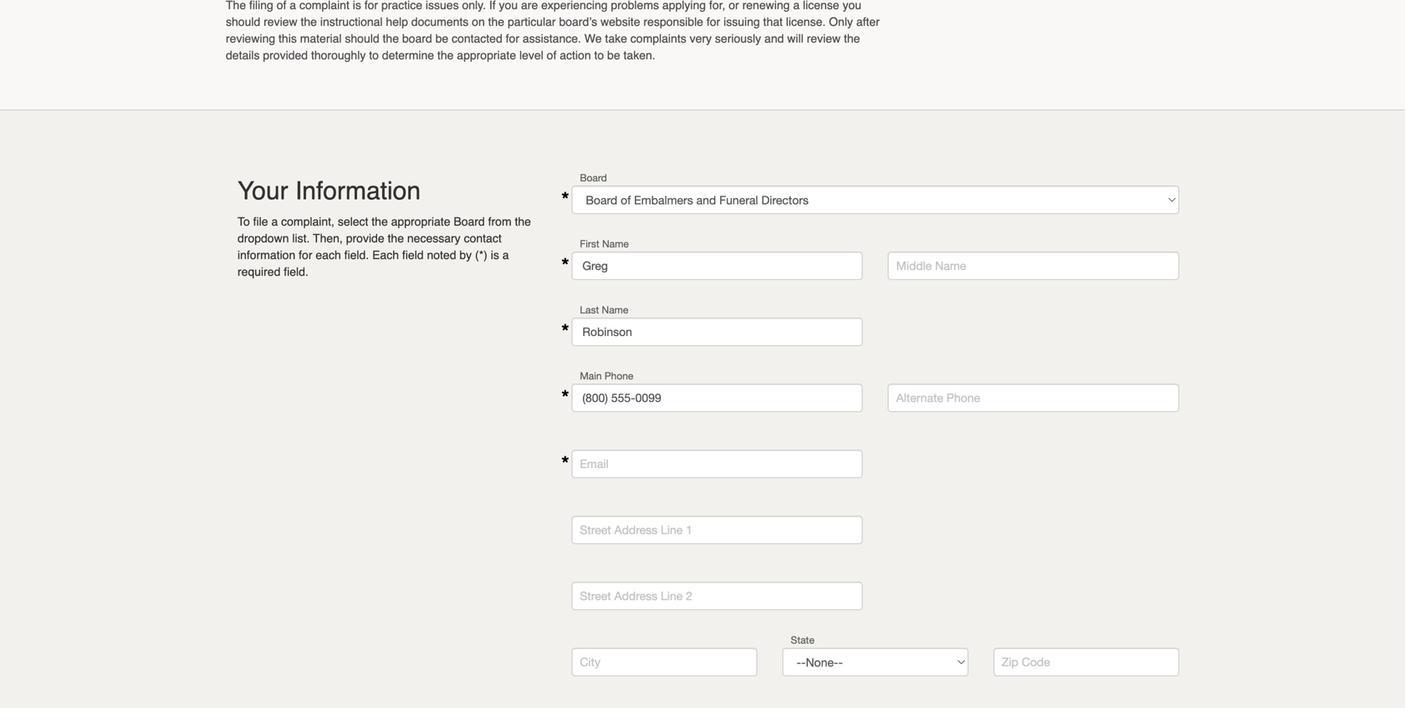 Task type: vqa. For each thing, say whether or not it's contained in the screenshot.
1
yes



Task type: locate. For each thing, give the bounding box(es) containing it.
1 horizontal spatial you
[[843, 0, 862, 12]]

the
[[226, 0, 246, 12]]

is
[[353, 0, 361, 12], [491, 248, 499, 262]]

field.
[[344, 248, 369, 262], [284, 265, 309, 279]]

information
[[295, 177, 421, 205]]

name
[[602, 238, 629, 250], [935, 259, 966, 273], [602, 304, 629, 316]]

seriously
[[715, 32, 761, 45]]

1 vertical spatial line
[[661, 589, 683, 603]]

of
[[277, 0, 286, 12], [547, 49, 557, 62]]

should down instructional
[[345, 32, 379, 45]]

address left 2
[[614, 589, 658, 603]]

action
[[560, 49, 591, 62]]

1 you from the left
[[499, 0, 518, 12]]

renewing
[[742, 0, 790, 12]]

review down only
[[807, 32, 841, 45]]

0 vertical spatial address
[[614, 523, 658, 537]]

this
[[279, 32, 297, 45]]

0 horizontal spatial to
[[369, 49, 379, 62]]

you
[[499, 0, 518, 12], [843, 0, 862, 12]]

appropriate
[[457, 49, 516, 62], [391, 215, 450, 228]]

line
[[661, 523, 683, 537], [661, 589, 683, 603]]

or
[[729, 0, 739, 12]]

a left complaint
[[290, 0, 296, 12]]

1 vertical spatial field.
[[284, 265, 309, 279]]

Last Name text field
[[572, 318, 863, 346]]

first name
[[580, 238, 629, 250]]

2 address from the top
[[614, 589, 658, 603]]

board up first
[[580, 172, 607, 184]]

address left 1
[[614, 523, 658, 537]]

be down take
[[607, 49, 620, 62]]

board
[[580, 172, 607, 184], [454, 215, 485, 228]]

1 horizontal spatial to
[[594, 49, 604, 62]]

street down email
[[580, 523, 611, 537]]

review up this
[[264, 15, 297, 28]]

necessary
[[407, 232, 461, 245]]

name for middle name
[[935, 259, 966, 273]]

name right last
[[602, 304, 629, 316]]

1 line from the top
[[661, 523, 683, 537]]

problems
[[611, 0, 659, 12]]

a
[[290, 0, 296, 12], [793, 0, 800, 12], [271, 215, 278, 228], [502, 248, 509, 262]]

Alternate Phone text field
[[888, 384, 1179, 412]]

zip code
[[1002, 655, 1050, 669]]

1 vertical spatial is
[[491, 248, 499, 262]]

name for first name
[[602, 238, 629, 250]]

0 horizontal spatial appropriate
[[391, 215, 450, 228]]

help
[[386, 15, 408, 28]]

only.
[[462, 0, 486, 12]]

the
[[301, 15, 317, 28], [488, 15, 504, 28], [383, 32, 399, 45], [844, 32, 860, 45], [437, 49, 454, 62], [372, 215, 388, 228], [515, 215, 531, 228], [388, 232, 404, 245]]

that
[[763, 15, 783, 28]]

instructional
[[320, 15, 383, 28]]

for down the list.
[[299, 248, 312, 262]]

of down assistance.
[[547, 49, 557, 62]]

2 vertical spatial name
[[602, 304, 629, 316]]

information
[[238, 248, 296, 262]]

0 vertical spatial street
[[580, 523, 611, 537]]

Email text field
[[572, 450, 863, 478]]

1 vertical spatial appropriate
[[391, 215, 450, 228]]

0 horizontal spatial board
[[454, 215, 485, 228]]

0 vertical spatial review
[[264, 15, 297, 28]]

is right (*)
[[491, 248, 499, 262]]

0 vertical spatial be
[[435, 32, 448, 45]]

license
[[803, 0, 840, 12]]

your information
[[238, 177, 421, 205]]

the down documents at left top
[[437, 49, 454, 62]]

1 horizontal spatial be
[[607, 49, 620, 62]]

line left 1
[[661, 523, 683, 537]]

0 vertical spatial name
[[602, 238, 629, 250]]

1 to from the left
[[369, 49, 379, 62]]

line left 2
[[661, 589, 683, 603]]

field. down provide
[[344, 248, 369, 262]]

1 street from the top
[[580, 523, 611, 537]]

1 horizontal spatial board
[[580, 172, 607, 184]]

for
[[365, 0, 378, 12], [707, 15, 720, 28], [506, 32, 519, 45], [299, 248, 312, 262]]

appropriate up necessary
[[391, 215, 450, 228]]

complaints
[[631, 32, 687, 45]]

1 vertical spatial board
[[454, 215, 485, 228]]

zip
[[1002, 655, 1019, 669]]

to
[[369, 49, 379, 62], [594, 49, 604, 62]]

should down the
[[226, 15, 260, 28]]

experiencing
[[541, 0, 608, 12]]

(*)
[[475, 248, 488, 262]]

you up only
[[843, 0, 862, 12]]

0 horizontal spatial should
[[226, 15, 260, 28]]

provide
[[346, 232, 384, 245]]

1 horizontal spatial review
[[807, 32, 841, 45]]

board up contact
[[454, 215, 485, 228]]

issuing
[[724, 15, 760, 28]]

Zip Code text field
[[994, 648, 1179, 677]]

the down if
[[488, 15, 504, 28]]

name right first
[[602, 238, 629, 250]]

from
[[488, 215, 512, 228]]

0 horizontal spatial is
[[353, 0, 361, 12]]

last name
[[580, 304, 629, 316]]

city
[[580, 655, 601, 669]]

1 horizontal spatial should
[[345, 32, 379, 45]]

of right filing
[[277, 0, 286, 12]]

the up provide
[[372, 215, 388, 228]]

to left determine
[[369, 49, 379, 62]]

on
[[472, 15, 485, 28]]

0 horizontal spatial you
[[499, 0, 518, 12]]

0 horizontal spatial of
[[277, 0, 286, 12]]

1 vertical spatial of
[[547, 49, 557, 62]]

0 vertical spatial of
[[277, 0, 286, 12]]

to down we
[[594, 49, 604, 62]]

each
[[316, 248, 341, 262]]

0 vertical spatial phone
[[605, 370, 634, 382]]

2 street from the top
[[580, 589, 611, 603]]

should
[[226, 15, 260, 28], [345, 32, 379, 45]]

be down documents at left top
[[435, 32, 448, 45]]

street up city
[[580, 589, 611, 603]]

a up license.
[[793, 0, 800, 12]]

1 address from the top
[[614, 523, 658, 537]]

reviewing
[[226, 32, 275, 45]]

Street Address Line 2 text field
[[572, 582, 863, 611]]

a right (*)
[[502, 248, 509, 262]]

you right if
[[499, 0, 518, 12]]

take
[[605, 32, 627, 45]]

details
[[226, 49, 260, 62]]

1 horizontal spatial phone
[[947, 391, 980, 405]]

is up instructional
[[353, 0, 361, 12]]

address
[[614, 523, 658, 537], [614, 589, 658, 603]]

2 line from the top
[[661, 589, 683, 603]]

be
[[435, 32, 448, 45], [607, 49, 620, 62]]

0 horizontal spatial review
[[264, 15, 297, 28]]

contact
[[464, 232, 502, 245]]

list.
[[292, 232, 310, 245]]

field. down the list.
[[284, 265, 309, 279]]

a right file
[[271, 215, 278, 228]]

0 vertical spatial appropriate
[[457, 49, 516, 62]]

1 horizontal spatial is
[[491, 248, 499, 262]]

0 horizontal spatial phone
[[605, 370, 634, 382]]

file
[[253, 215, 268, 228]]

review
[[264, 15, 297, 28], [807, 32, 841, 45]]

phone right main
[[605, 370, 634, 382]]

1 horizontal spatial of
[[547, 49, 557, 62]]

0 vertical spatial line
[[661, 523, 683, 537]]

dropdown
[[238, 232, 289, 245]]

determine
[[382, 49, 434, 62]]

name right the middle
[[935, 259, 966, 273]]

appropriate down contacted
[[457, 49, 516, 62]]

0 vertical spatial is
[[353, 0, 361, 12]]

phone right alternate
[[947, 391, 980, 405]]

and
[[765, 32, 784, 45]]

1 vertical spatial street
[[580, 589, 611, 603]]

we
[[585, 32, 602, 45]]

complaint,
[[281, 215, 335, 228]]

noted
[[427, 248, 456, 262]]

1 vertical spatial phone
[[947, 391, 980, 405]]

street address line 2
[[580, 589, 693, 603]]

0 vertical spatial field.
[[344, 248, 369, 262]]

1 vertical spatial name
[[935, 259, 966, 273]]

2
[[686, 589, 693, 603]]

appropriate inside the filing of a complaint is for practice issues only. if you are experiencing problems applying for, or renewing a license you should review the instructional help documents on the particular board's website responsible for issuing that license. only after reviewing this material should the board be contacted for assistance. we take complaints very seriously and will review the details provided thoroughly to determine the appropriate level of action to be taken.
[[457, 49, 516, 62]]

1 vertical spatial address
[[614, 589, 658, 603]]

your
[[238, 177, 288, 205]]

1 horizontal spatial appropriate
[[457, 49, 516, 62]]

if
[[489, 0, 496, 12]]

0 horizontal spatial field.
[[284, 265, 309, 279]]

assistance.
[[523, 32, 581, 45]]

then,
[[313, 232, 343, 245]]

after
[[856, 15, 880, 28]]

0 vertical spatial should
[[226, 15, 260, 28]]



Task type: describe. For each thing, give the bounding box(es) containing it.
complaint
[[299, 0, 350, 12]]

appropriate inside the to file a complaint, select the appropriate board from the dropdown list. then, provide the necessary contact information for each field. each field noted by (*) is a required field.
[[391, 215, 450, 228]]

particular
[[508, 15, 556, 28]]

board
[[402, 32, 432, 45]]

documents
[[411, 15, 469, 28]]

street address line 1
[[580, 523, 693, 537]]

middle
[[896, 259, 932, 273]]

0 vertical spatial board
[[580, 172, 607, 184]]

website
[[601, 15, 640, 28]]

Street Address Line 1 text field
[[572, 516, 863, 545]]

to
[[238, 215, 250, 228]]

middle name
[[896, 259, 966, 273]]

1 vertical spatial review
[[807, 32, 841, 45]]

state
[[791, 634, 815, 646]]

to file a complaint, select the appropriate board from the dropdown list. then, provide the necessary contact information for each field. each field noted by (*) is a required field.
[[238, 215, 531, 279]]

thoroughly
[[311, 49, 366, 62]]

responsible
[[644, 15, 703, 28]]

license.
[[786, 15, 826, 28]]

1 horizontal spatial field.
[[344, 248, 369, 262]]

main
[[580, 370, 602, 382]]

alternate phone
[[896, 391, 980, 405]]

the up each
[[388, 232, 404, 245]]

Middle Name text field
[[888, 252, 1179, 280]]

street for street address line 1
[[580, 523, 611, 537]]

Main Phone text field
[[572, 384, 863, 412]]

field
[[402, 248, 424, 262]]

applying
[[662, 0, 706, 12]]

line for 2
[[661, 589, 683, 603]]

for down particular
[[506, 32, 519, 45]]

for,
[[709, 0, 726, 12]]

taken.
[[624, 49, 656, 62]]

board inside the to file a complaint, select the appropriate board from the dropdown list. then, provide the necessary contact information for each field. each field noted by (*) is a required field.
[[454, 215, 485, 228]]

only
[[829, 15, 853, 28]]

is inside the filing of a complaint is for practice issues only. if you are experiencing problems applying for, or renewing a license you should review the instructional help documents on the particular board's website responsible for issuing that license. only after reviewing this material should the board be contacted for assistance. we take complaints very seriously and will review the details provided thoroughly to determine the appropriate level of action to be taken.
[[353, 0, 361, 12]]

filing
[[249, 0, 273, 12]]

the up material
[[301, 15, 317, 28]]

contacted
[[452, 32, 503, 45]]

the right from
[[515, 215, 531, 228]]

email
[[580, 457, 609, 471]]

for up instructional
[[365, 0, 378, 12]]

alternate
[[896, 391, 944, 405]]

board's
[[559, 15, 597, 28]]

1 vertical spatial should
[[345, 32, 379, 45]]

are
[[521, 0, 538, 12]]

for down for,
[[707, 15, 720, 28]]

2 you from the left
[[843, 0, 862, 12]]

name for last name
[[602, 304, 629, 316]]

will
[[787, 32, 804, 45]]

each
[[372, 248, 399, 262]]

last
[[580, 304, 599, 316]]

First Name text field
[[572, 252, 863, 280]]

1
[[686, 523, 693, 537]]

the filing of a complaint is for practice issues only. if you are experiencing problems applying for, or renewing a license you should review the instructional help documents on the particular board's website responsible for issuing that license. only after reviewing this material should the board be contacted for assistance. we take complaints very seriously and will review the details provided thoroughly to determine the appropriate level of action to be taken.
[[226, 0, 880, 62]]

code
[[1022, 655, 1050, 669]]

address for 2
[[614, 589, 658, 603]]

the down help
[[383, 32, 399, 45]]

required
[[238, 265, 281, 279]]

street for street address line 2
[[580, 589, 611, 603]]

material
[[300, 32, 342, 45]]

address for 1
[[614, 523, 658, 537]]

the down only
[[844, 32, 860, 45]]

1 vertical spatial be
[[607, 49, 620, 62]]

for inside the to file a complaint, select the appropriate board from the dropdown list. then, provide the necessary contact information for each field. each field noted by (*) is a required field.
[[299, 248, 312, 262]]

0 horizontal spatial be
[[435, 32, 448, 45]]

phone for main phone
[[605, 370, 634, 382]]

by
[[460, 248, 472, 262]]

2 to from the left
[[594, 49, 604, 62]]

first
[[580, 238, 599, 250]]

issues
[[426, 0, 459, 12]]

provided
[[263, 49, 308, 62]]

line for 1
[[661, 523, 683, 537]]

level
[[519, 49, 544, 62]]

main phone
[[580, 370, 634, 382]]

very
[[690, 32, 712, 45]]

practice
[[381, 0, 422, 12]]

City text field
[[572, 648, 757, 677]]

select
[[338, 215, 368, 228]]

phone for alternate phone
[[947, 391, 980, 405]]

is inside the to file a complaint, select the appropriate board from the dropdown list. then, provide the necessary contact information for each field. each field noted by (*) is a required field.
[[491, 248, 499, 262]]



